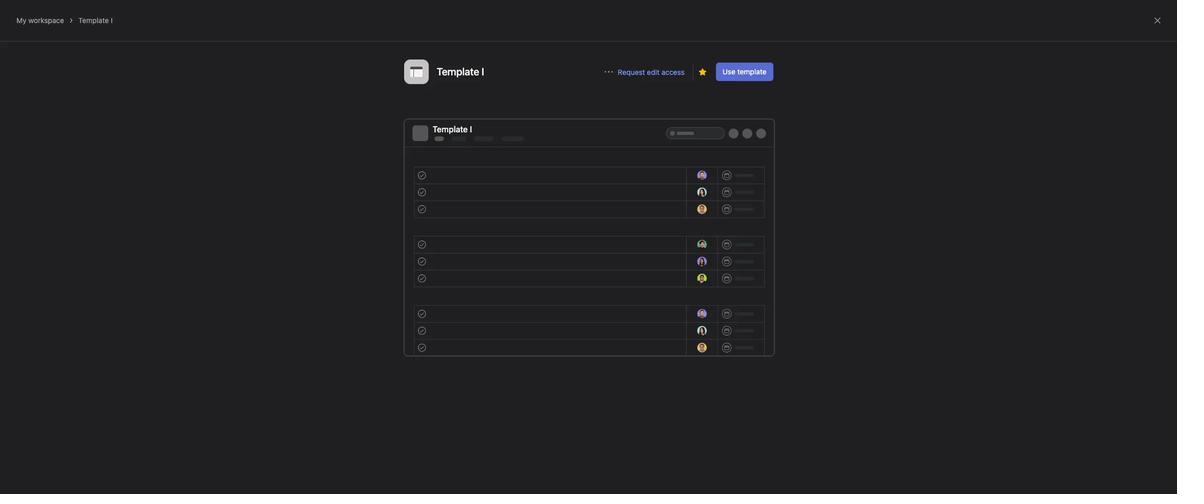 Task type: locate. For each thing, give the bounding box(es) containing it.
my workspace link
[[16, 16, 64, 25]]

close image
[[1154, 16, 1162, 25]]

request edit access
[[618, 67, 685, 76]]

workspace
[[28, 16, 64, 25]]

use
[[723, 67, 736, 76]]

template i
[[78, 16, 113, 25]]

template image
[[410, 66, 423, 78]]

use template button
[[716, 63, 774, 81]]

show options image
[[605, 68, 613, 76]]

1 vertical spatial template i
[[433, 125, 472, 134]]

my workspace
[[16, 16, 64, 25]]

0 vertical spatial template i
[[437, 66, 485, 77]]

template
[[738, 67, 767, 76]]

my
[[16, 16, 26, 25]]

i
[[111, 16, 113, 25]]

remove from starred image
[[699, 68, 707, 76]]

access
[[662, 67, 685, 76]]

template i
[[437, 66, 485, 77], [433, 125, 472, 134]]



Task type: vqa. For each thing, say whether or not it's contained in the screenshot.
Use template Button
yes



Task type: describe. For each thing, give the bounding box(es) containing it.
use template
[[723, 67, 767, 76]]

request edit access button
[[618, 67, 685, 76]]

template
[[78, 16, 109, 25]]

request
[[618, 67, 645, 76]]

edit
[[647, 67, 660, 76]]



